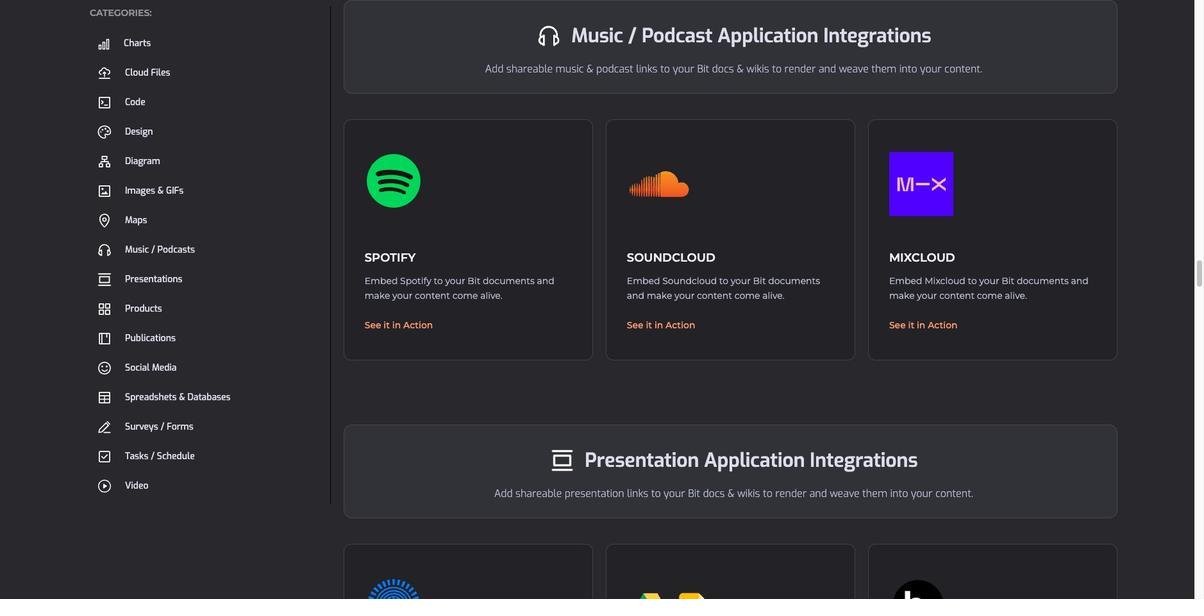 Task type: locate. For each thing, give the bounding box(es) containing it.
see it in action link
[[359, 316, 579, 334], [621, 316, 841, 334], [883, 316, 1104, 334]]

social media
[[125, 362, 177, 374]]

2 see from the left
[[627, 320, 644, 331]]

2 horizontal spatial it
[[909, 320, 915, 331]]

bit.ai and spotify integration image
[[365, 152, 429, 210]]

music / podcast application integrations
[[572, 23, 932, 49]]

2 horizontal spatial documents
[[1018, 275, 1069, 287]]

1 embed from the left
[[365, 275, 398, 287]]

shareable left the presentation
[[516, 487, 562, 500]]

& inside spreadshets & databases link
[[179, 391, 185, 403]]

1 vertical spatial render
[[776, 487, 807, 500]]

see it in action link down embed spotify to your bit documents and make your content come alive.
[[359, 316, 579, 334]]

0 horizontal spatial see it in action link
[[359, 316, 579, 334]]

content
[[415, 290, 450, 302], [697, 290, 733, 302], [940, 290, 975, 302]]

1 vertical spatial add
[[495, 487, 513, 500]]

make for mixcloud
[[890, 290, 915, 302]]

embed
[[365, 275, 398, 287], [627, 275, 661, 287], [890, 275, 923, 287]]

application
[[718, 23, 819, 49], [705, 448, 806, 474]]

2 it from the left
[[646, 320, 653, 331]]

0 horizontal spatial come
[[453, 290, 478, 302]]

come inside embed soundcloud to your bit documents and make your content come alive.
[[735, 290, 761, 302]]

make down spotify on the left top of page
[[365, 290, 390, 302]]

0 horizontal spatial action
[[404, 320, 433, 331]]

action down the soundcloud
[[666, 320, 696, 331]]

& left gifs
[[158, 185, 164, 197]]

1 see it in action link from the left
[[359, 316, 579, 334]]

documents inside embed soundcloud to your bit documents and make your content come alive.
[[769, 275, 821, 287]]

0 horizontal spatial see it in action
[[365, 320, 433, 331]]

presentations link
[[90, 267, 324, 292]]

1 horizontal spatial documents
[[769, 275, 821, 287]]

0 horizontal spatial alive.
[[481, 290, 503, 302]]

render down presentation application integrations
[[776, 487, 807, 500]]

documents for spotify
[[483, 275, 535, 287]]

3 see it in action link from the left
[[883, 316, 1104, 334]]

2 horizontal spatial alive.
[[1006, 290, 1028, 302]]

spreadshets & databases
[[125, 391, 231, 403]]

design link
[[90, 120, 324, 144]]

come inside embed mixcloud to your bit documents and make your content come alive.
[[978, 290, 1003, 302]]

make inside embed spotify to your bit documents and make your content come alive.
[[365, 290, 390, 302]]

music
[[556, 62, 584, 76]]

3 content from the left
[[940, 290, 975, 302]]

1 horizontal spatial see it in action
[[627, 320, 696, 331]]

them
[[872, 62, 897, 76], [863, 487, 888, 500]]

3 come from the left
[[978, 290, 1003, 302]]

content inside embed spotify to your bit documents and make your content come alive.
[[415, 290, 450, 302]]

0 vertical spatial music
[[572, 23, 624, 49]]

bit inside embed soundcloud to your bit documents and make your content come alive.
[[754, 275, 766, 287]]

and inside embed spotify to your bit documents and make your content come alive.
[[537, 275, 555, 287]]

integrations
[[824, 23, 932, 49], [811, 448, 918, 474]]

to inside embed mixcloud to your bit documents and make your content come alive.
[[969, 275, 978, 287]]

social media link
[[90, 356, 324, 380]]

/
[[629, 23, 637, 49], [151, 244, 155, 256], [161, 421, 164, 433], [151, 450, 155, 462]]

3 it from the left
[[909, 320, 915, 331]]

bit.ai and mixcloud integration image
[[890, 152, 960, 216]]

content.
[[945, 62, 983, 76], [936, 487, 974, 500]]

2 see it in action from the left
[[627, 320, 696, 331]]

in for spotify
[[393, 320, 401, 331]]

action down spotify
[[404, 320, 433, 331]]

0 vertical spatial into
[[900, 62, 918, 76]]

1 horizontal spatial embed
[[627, 275, 661, 287]]

/ right tasks at the bottom
[[151, 450, 155, 462]]

links
[[637, 62, 658, 76], [627, 487, 649, 500]]

/ inside "link"
[[151, 244, 155, 256]]

1 documents from the left
[[483, 275, 535, 287]]

add shareable music & podcast links to your bit docs & wikis to render and weave them into your content.
[[485, 62, 983, 76]]

0 horizontal spatial content
[[415, 290, 450, 302]]

embed down the soundcloud at the right top of page
[[627, 275, 661, 287]]

make
[[365, 290, 390, 302], [647, 290, 673, 302], [890, 290, 915, 302]]

1 horizontal spatial it
[[646, 320, 653, 331]]

podcasts
[[158, 244, 195, 256]]

alive. inside embed mixcloud to your bit documents and make your content come alive.
[[1006, 290, 1028, 302]]

2 horizontal spatial see
[[890, 320, 906, 331]]

design
[[125, 125, 153, 138]]

2 horizontal spatial see it in action link
[[883, 316, 1104, 334]]

2 alive. from the left
[[763, 290, 785, 302]]

action
[[404, 320, 433, 331], [666, 320, 696, 331], [929, 320, 958, 331]]

presentation
[[565, 487, 625, 500]]

2 content from the left
[[697, 290, 733, 302]]

render down music / podcast application integrations
[[785, 62, 816, 76]]

1 vertical spatial into
[[891, 487, 909, 500]]

1 horizontal spatial see
[[627, 320, 644, 331]]

embed inside embed mixcloud to your bit documents and make your content come alive.
[[890, 275, 923, 287]]

0 horizontal spatial see
[[365, 320, 382, 331]]

embed down spotify on the left top of page
[[365, 275, 398, 287]]

in down spotify
[[393, 320, 401, 331]]

alive. inside embed soundcloud to your bit documents and make your content come alive.
[[763, 290, 785, 302]]

spotify
[[365, 251, 416, 265]]

tasks / schedule
[[125, 450, 195, 462]]

charts
[[124, 37, 151, 50]]

1 vertical spatial music
[[125, 244, 149, 256]]

0 vertical spatial shareable
[[507, 62, 553, 76]]

0 horizontal spatial it
[[384, 320, 390, 331]]

content down spotify
[[415, 290, 450, 302]]

content down 'mixcloud'
[[940, 290, 975, 302]]

1 horizontal spatial content
[[697, 290, 733, 302]]

0 horizontal spatial in
[[393, 320, 401, 331]]

documents for soundcloud
[[769, 275, 821, 287]]

docs down music / podcast application integrations
[[713, 62, 735, 76]]

/ left forms
[[161, 421, 164, 433]]

alive. inside embed spotify to your bit documents and make your content come alive.
[[481, 290, 503, 302]]

1 horizontal spatial see it in action link
[[621, 316, 841, 334]]

and
[[819, 62, 837, 76], [537, 275, 555, 287], [1072, 275, 1089, 287], [627, 290, 645, 302], [810, 487, 828, 500]]

music down maps
[[125, 244, 149, 256]]

schedule
[[157, 450, 195, 462]]

3 in from the left
[[918, 320, 926, 331]]

and inside embed mixcloud to your bit documents and make your content come alive.
[[1072, 275, 1089, 287]]

in down the soundcloud
[[655, 320, 664, 331]]

1 come from the left
[[453, 290, 478, 302]]

/ left podcasts
[[151, 244, 155, 256]]

come inside embed spotify to your bit documents and make your content come alive.
[[453, 290, 478, 302]]

see it in action for soundcloud
[[627, 320, 696, 331]]

see
[[365, 320, 382, 331], [627, 320, 644, 331], [890, 320, 906, 331]]

wikis down presentation application integrations
[[738, 487, 761, 500]]

in
[[393, 320, 401, 331], [655, 320, 664, 331], [918, 320, 926, 331]]

bit inside embed mixcloud to your bit documents and make your content come alive.
[[1002, 275, 1015, 287]]

bit.ai and prezi integration image
[[365, 577, 429, 599]]

0 horizontal spatial music
[[125, 244, 149, 256]]

see it in action link for spotify
[[359, 316, 579, 334]]

spreadshets & databases link
[[90, 385, 324, 410]]

render
[[785, 62, 816, 76], [776, 487, 807, 500]]

content for spotify
[[415, 290, 450, 302]]

& left the databases
[[179, 391, 185, 403]]

1 horizontal spatial make
[[647, 290, 673, 302]]

1 content from the left
[[415, 290, 450, 302]]

2 see it in action link from the left
[[621, 316, 841, 334]]

1 vertical spatial shareable
[[516, 487, 562, 500]]

music
[[572, 23, 624, 49], [125, 244, 149, 256]]

weave
[[840, 62, 869, 76], [830, 487, 860, 500]]

see it in action
[[365, 320, 433, 331], [627, 320, 696, 331], [890, 320, 958, 331]]

links down presentation
[[627, 487, 649, 500]]

&
[[587, 62, 594, 76], [737, 62, 744, 76], [158, 185, 164, 197], [179, 391, 185, 403], [728, 487, 735, 500]]

docs
[[713, 62, 735, 76], [703, 487, 725, 500]]

make down the soundcloud
[[647, 290, 673, 302]]

to right 'mixcloud'
[[969, 275, 978, 287]]

categories:
[[90, 7, 152, 19]]

/ for podcast
[[629, 23, 637, 49]]

publications link
[[90, 326, 324, 351]]

wikis
[[747, 62, 770, 76], [738, 487, 761, 500]]

docs down presentation application integrations
[[703, 487, 725, 500]]

1 make from the left
[[365, 290, 390, 302]]

music for music / podcast application integrations
[[572, 23, 624, 49]]

1 vertical spatial links
[[627, 487, 649, 500]]

documents
[[483, 275, 535, 287], [769, 275, 821, 287], [1018, 275, 1069, 287]]

music up podcast
[[572, 23, 624, 49]]

see it in action link down embed mixcloud to your bit documents and make your content come alive.
[[883, 316, 1104, 334]]

make down mixcloud
[[890, 290, 915, 302]]

3 alive. from the left
[[1006, 290, 1028, 302]]

1 horizontal spatial in
[[655, 320, 664, 331]]

action for soundcloud
[[666, 320, 696, 331]]

to right the soundcloud
[[720, 275, 729, 287]]

3 embed from the left
[[890, 275, 923, 287]]

2 horizontal spatial content
[[940, 290, 975, 302]]

into
[[900, 62, 918, 76], [891, 487, 909, 500]]

1 vertical spatial integrations
[[811, 448, 918, 474]]

documents inside embed mixcloud to your bit documents and make your content come alive.
[[1018, 275, 1069, 287]]

shareable
[[507, 62, 553, 76], [516, 487, 562, 500]]

2 make from the left
[[647, 290, 673, 302]]

& down presentation application integrations
[[728, 487, 735, 500]]

in down 'mixcloud'
[[918, 320, 926, 331]]

bit inside embed spotify to your bit documents and make your content come alive.
[[468, 275, 481, 287]]

images
[[125, 185, 155, 197]]

bit
[[698, 62, 710, 76], [468, 275, 481, 287], [754, 275, 766, 287], [1002, 275, 1015, 287], [689, 487, 701, 500]]

application up the add shareable music & podcast links to your bit docs & wikis to render and weave them into your content.
[[718, 23, 819, 49]]

add
[[485, 62, 504, 76], [495, 487, 513, 500]]

surveys / forms link
[[90, 415, 324, 439]]

application up the add shareable presentation links to your bit docs & wikis to render and weave them into your content.
[[705, 448, 806, 474]]

0 horizontal spatial documents
[[483, 275, 535, 287]]

databases
[[188, 391, 231, 403]]

your
[[673, 62, 695, 76], [921, 62, 942, 76], [446, 275, 466, 287], [731, 275, 751, 287], [980, 275, 1000, 287], [393, 290, 413, 302], [675, 290, 695, 302], [918, 290, 938, 302], [664, 487, 686, 500], [912, 487, 933, 500]]

/ for schedule
[[151, 450, 155, 462]]

embed inside embed spotify to your bit documents and make your content come alive.
[[365, 275, 398, 287]]

0 horizontal spatial make
[[365, 290, 390, 302]]

2 horizontal spatial embed
[[890, 275, 923, 287]]

content inside embed mixcloud to your bit documents and make your content come alive.
[[940, 290, 975, 302]]

documents inside embed spotify to your bit documents and make your content come alive.
[[483, 275, 535, 287]]

shareable left music
[[507, 62, 553, 76]]

3 see it in action from the left
[[890, 320, 958, 331]]

diagram
[[125, 155, 160, 167]]

2 horizontal spatial action
[[929, 320, 958, 331]]

shareable for presentation application integrations
[[516, 487, 562, 500]]

& right music
[[587, 62, 594, 76]]

1 horizontal spatial alive.
[[763, 290, 785, 302]]

2 come from the left
[[735, 290, 761, 302]]

content inside embed soundcloud to your bit documents and make your content come alive.
[[697, 290, 733, 302]]

1 it from the left
[[384, 320, 390, 331]]

1 horizontal spatial music
[[572, 23, 624, 49]]

to right spotify
[[434, 275, 443, 287]]

see it in action down spotify
[[365, 320, 433, 331]]

make inside embed mixcloud to your bit documents and make your content come alive.
[[890, 290, 915, 302]]

embed inside embed soundcloud to your bit documents and make your content come alive.
[[627, 275, 661, 287]]

1 vertical spatial application
[[705, 448, 806, 474]]

tasks / schedule link
[[90, 444, 324, 469]]

2 in from the left
[[655, 320, 664, 331]]

links right podcast
[[637, 62, 658, 76]]

podcast
[[597, 62, 634, 76]]

1 see from the left
[[365, 320, 382, 331]]

charts link
[[90, 32, 324, 56]]

code link
[[90, 90, 324, 115]]

1 vertical spatial weave
[[830, 487, 860, 500]]

0 vertical spatial weave
[[840, 62, 869, 76]]

3 documents from the left
[[1018, 275, 1069, 287]]

soundcloud
[[663, 275, 717, 287]]

2 embed from the left
[[627, 275, 661, 287]]

to
[[661, 62, 670, 76], [773, 62, 782, 76], [434, 275, 443, 287], [720, 275, 729, 287], [969, 275, 978, 287], [652, 487, 661, 500], [763, 487, 773, 500]]

2 documents from the left
[[769, 275, 821, 287]]

2 horizontal spatial come
[[978, 290, 1003, 302]]

1 alive. from the left
[[481, 290, 503, 302]]

2 action from the left
[[666, 320, 696, 331]]

0 vertical spatial add
[[485, 62, 504, 76]]

3 see from the left
[[890, 320, 906, 331]]

and inside embed soundcloud to your bit documents and make your content come alive.
[[627, 290, 645, 302]]

alive.
[[481, 290, 503, 302], [763, 290, 785, 302], [1006, 290, 1028, 302]]

embed down mixcloud
[[890, 275, 923, 287]]

add for music / podcast application integrations
[[485, 62, 504, 76]]

add for presentation application integrations
[[495, 487, 513, 500]]

1 horizontal spatial action
[[666, 320, 696, 331]]

1 action from the left
[[404, 320, 433, 331]]

3 action from the left
[[929, 320, 958, 331]]

maps link
[[90, 208, 324, 233]]

3 make from the left
[[890, 290, 915, 302]]

1 see it in action from the left
[[365, 320, 433, 331]]

cloud
[[125, 66, 149, 79]]

come
[[453, 290, 478, 302], [735, 290, 761, 302], [978, 290, 1003, 302]]

add shareable presentation links to your bit docs & wikis to render and weave them into your content.
[[495, 487, 974, 500]]

it
[[384, 320, 390, 331], [646, 320, 653, 331], [909, 320, 915, 331]]

0 horizontal spatial embed
[[365, 275, 398, 287]]

2 horizontal spatial see it in action
[[890, 320, 958, 331]]

see it in action link down embed soundcloud to your bit documents and make your content come alive.
[[621, 316, 841, 334]]

make inside embed soundcloud to your bit documents and make your content come alive.
[[647, 290, 673, 302]]

presentations
[[125, 273, 183, 285]]

action down 'mixcloud'
[[929, 320, 958, 331]]

bit for soundcloud
[[754, 275, 766, 287]]

wikis down music / podcast application integrations
[[747, 62, 770, 76]]

/ up podcast
[[629, 23, 637, 49]]

1 horizontal spatial come
[[735, 290, 761, 302]]

1 in from the left
[[393, 320, 401, 331]]

2 horizontal spatial make
[[890, 290, 915, 302]]

see it in action down 'mixcloud'
[[890, 320, 958, 331]]

music inside "link"
[[125, 244, 149, 256]]

and for spotify
[[537, 275, 555, 287]]

2 horizontal spatial in
[[918, 320, 926, 331]]

& inside the images & gifs link
[[158, 185, 164, 197]]

content down the soundcloud
[[697, 290, 733, 302]]

see it in action down the soundcloud
[[627, 320, 696, 331]]



Task type: describe. For each thing, give the bounding box(es) containing it.
0 vertical spatial links
[[637, 62, 658, 76]]

see it in action for mixcloud
[[890, 320, 958, 331]]

media
[[152, 362, 177, 374]]

alive. for spotify
[[481, 290, 503, 302]]

to inside embed spotify to your bit documents and make your content come alive.
[[434, 275, 443, 287]]

alive. for soundcloud
[[763, 290, 785, 302]]

gifs
[[166, 185, 184, 197]]

mixcloud
[[925, 275, 966, 287]]

0 vertical spatial wikis
[[747, 62, 770, 76]]

it for soundcloud
[[646, 320, 653, 331]]

and for soundcloud
[[627, 290, 645, 302]]

social
[[125, 362, 150, 374]]

embed for soundcloud
[[627, 275, 661, 287]]

cloud files
[[125, 66, 170, 79]]

embed mixcloud to your bit documents and make your content come alive.
[[890, 275, 1089, 302]]

to down podcast
[[661, 62, 670, 76]]

see for soundcloud
[[627, 320, 644, 331]]

mixcloud
[[890, 251, 956, 265]]

files
[[151, 66, 170, 79]]

to down music / podcast application integrations
[[773, 62, 782, 76]]

spreadshets
[[125, 391, 177, 403]]

alive. for mixcloud
[[1006, 290, 1028, 302]]

it for spotify
[[384, 320, 390, 331]]

to inside embed soundcloud to your bit documents and make your content come alive.
[[720, 275, 729, 287]]

bit for mixcloud
[[1002, 275, 1015, 287]]

embed spotify to your bit documents and make your content come alive.
[[365, 275, 555, 302]]

and for mixcloud
[[1072, 275, 1089, 287]]

see it in action link for soundcloud
[[621, 316, 841, 334]]

surveys
[[125, 421, 158, 433]]

code
[[125, 96, 145, 108]]

tasks
[[125, 450, 149, 462]]

0 vertical spatial render
[[785, 62, 816, 76]]

embed for mixcloud
[[890, 275, 923, 287]]

products link
[[90, 297, 324, 321]]

cloud files link
[[90, 61, 324, 85]]

presentation
[[585, 448, 700, 474]]

diagram link
[[90, 149, 324, 174]]

1 vertical spatial docs
[[703, 487, 725, 500]]

see for mixcloud
[[890, 320, 906, 331]]

publications
[[125, 332, 176, 344]]

embed soundcloud to your bit documents and make your content come alive.
[[627, 275, 821, 302]]

1 vertical spatial wikis
[[738, 487, 761, 500]]

images & gifs link
[[90, 179, 324, 203]]

surveys / forms
[[125, 421, 194, 433]]

0 vertical spatial integrations
[[824, 23, 932, 49]]

make for spotify
[[365, 290, 390, 302]]

maps
[[125, 214, 147, 226]]

action for mixcloud
[[929, 320, 958, 331]]

podcast
[[642, 23, 713, 49]]

images & gifs
[[125, 185, 184, 197]]

embed for spotify
[[365, 275, 398, 287]]

content for soundcloud
[[697, 290, 733, 302]]

/ for podcasts
[[151, 244, 155, 256]]

0 vertical spatial them
[[872, 62, 897, 76]]

video link
[[90, 474, 324, 498]]

0 vertical spatial docs
[[713, 62, 735, 76]]

soundcloud
[[627, 251, 716, 265]]

come for soundcloud
[[735, 290, 761, 302]]

to down presentation
[[652, 487, 661, 500]]

come for mixcloud
[[978, 290, 1003, 302]]

spotify
[[400, 275, 432, 287]]

bit.ai and beautiful.ai integration image
[[890, 577, 954, 599]]

1 vertical spatial them
[[863, 487, 888, 500]]

it for mixcloud
[[909, 320, 915, 331]]

content for mixcloud
[[940, 290, 975, 302]]

1 vertical spatial content.
[[936, 487, 974, 500]]

shareable for music / podcast application integrations
[[507, 62, 553, 76]]

come for spotify
[[453, 290, 478, 302]]

bit.ai and soundcloud integration image
[[627, 152, 698, 216]]

/ for forms
[[161, 421, 164, 433]]

see it in action link for mixcloud
[[883, 316, 1104, 334]]

music / podcasts link
[[90, 238, 324, 262]]

products
[[125, 303, 162, 315]]

bit.ai and google slides integration image
[[627, 570, 717, 599]]

action for spotify
[[404, 320, 433, 331]]

see it in action for spotify
[[365, 320, 433, 331]]

0 vertical spatial content.
[[945, 62, 983, 76]]

& down music / podcast application integrations
[[737, 62, 744, 76]]

music for music / podcasts
[[125, 244, 149, 256]]

in for soundcloud
[[655, 320, 664, 331]]

0 vertical spatial application
[[718, 23, 819, 49]]

to down presentation application integrations
[[763, 487, 773, 500]]

make for soundcloud
[[647, 290, 673, 302]]

forms
[[167, 421, 194, 433]]

documents for mixcloud
[[1018, 275, 1069, 287]]

see for spotify
[[365, 320, 382, 331]]

video
[[125, 480, 149, 492]]

presentation application integrations
[[585, 448, 918, 474]]

music / podcasts
[[125, 244, 195, 256]]

bit for spotify
[[468, 275, 481, 287]]

in for mixcloud
[[918, 320, 926, 331]]



Task type: vqa. For each thing, say whether or not it's contained in the screenshot.
leftmost Yes!
no



